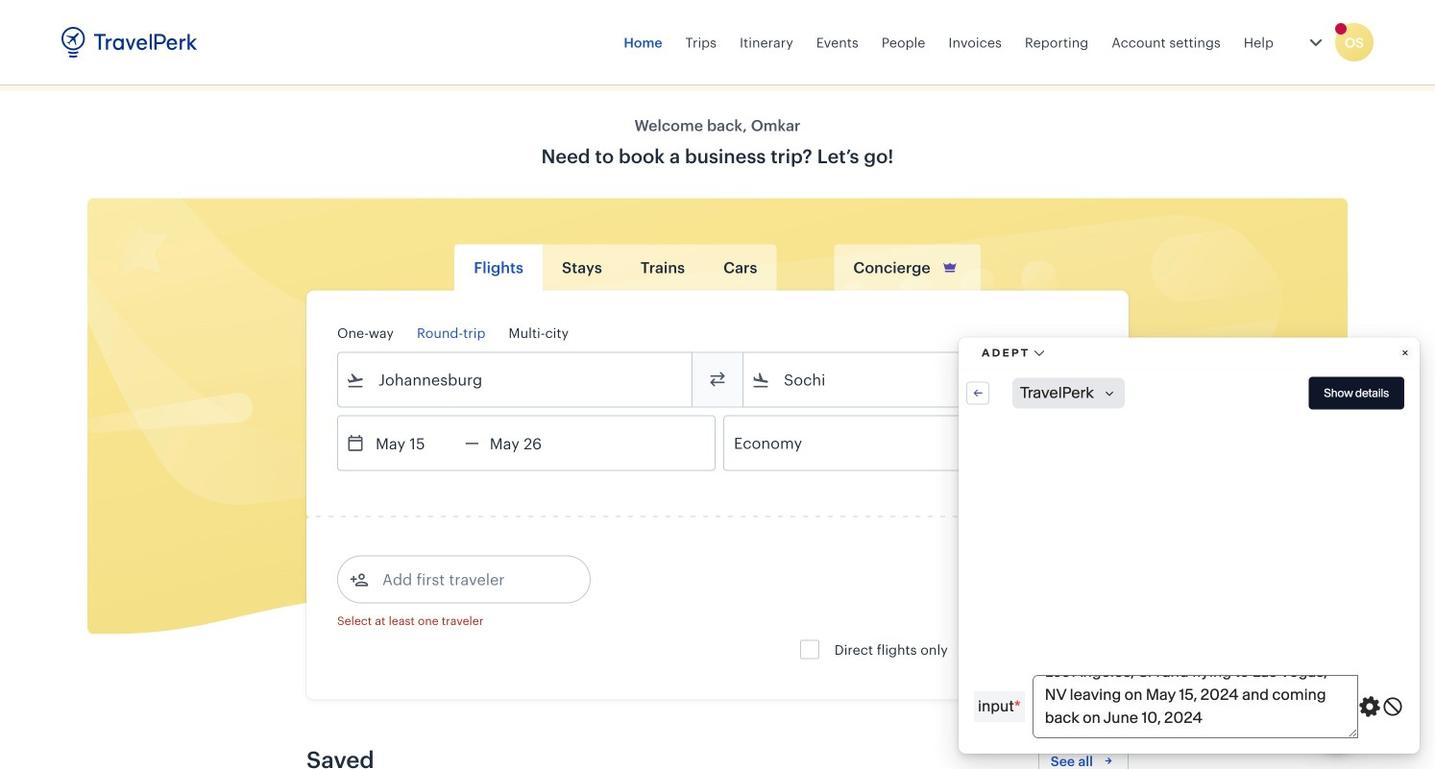 Task type: describe. For each thing, give the bounding box(es) containing it.
To search field
[[771, 365, 1073, 396]]

Depart text field
[[365, 417, 465, 470]]

Add first traveler search field
[[369, 565, 569, 595]]



Task type: locate. For each thing, give the bounding box(es) containing it.
From search field
[[365, 365, 667, 396]]

Return text field
[[479, 417, 579, 470]]



Task type: vqa. For each thing, say whether or not it's contained in the screenshot.
Delta Air Lines icon to the top
no



